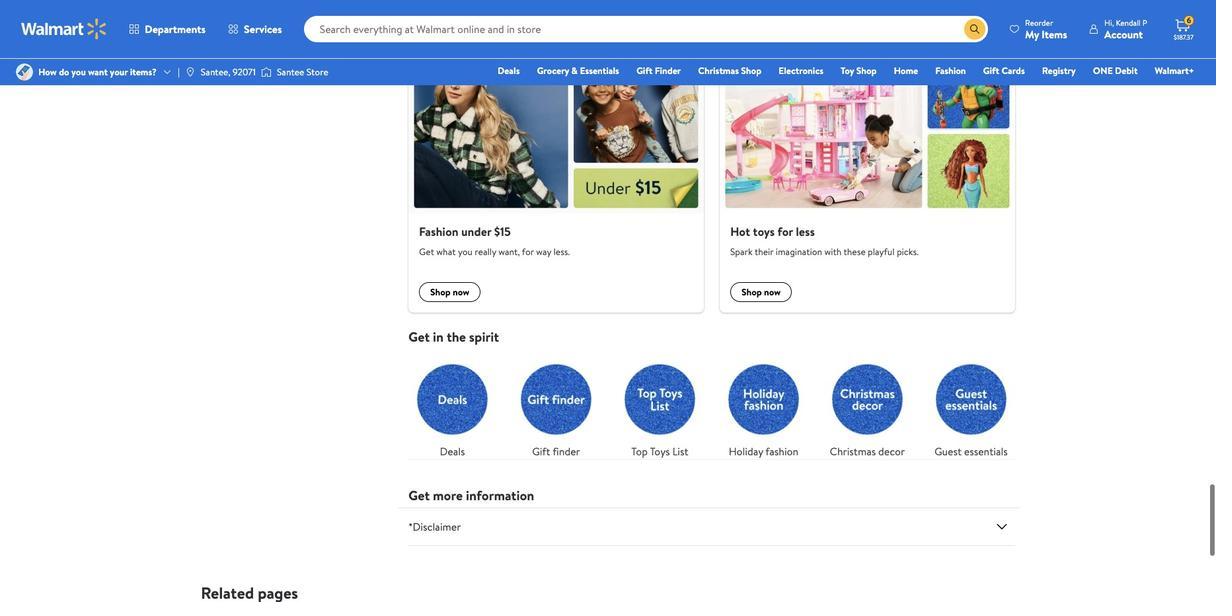 Task type: describe. For each thing, give the bounding box(es) containing it.
list for get in the spirit
[[401, 344, 1023, 459]]

home link
[[888, 63, 924, 78]]

items?
[[130, 65, 157, 79]]

departments
[[145, 22, 206, 36]]

christmas decor link
[[824, 355, 912, 459]]

shop inside 'link'
[[741, 64, 762, 77]]

gift cards
[[984, 64, 1025, 77]]

shop now for get
[[430, 285, 470, 298]]

how do you want your items?
[[38, 65, 157, 79]]

fashion under $15 list item
[[401, 47, 712, 312]]

shop right toy
[[857, 64, 877, 77]]

reorder my items
[[1025, 17, 1068, 41]]

0 vertical spatial you
[[71, 65, 86, 79]]

registry
[[1042, 64, 1076, 77]]

guest essentials
[[935, 443, 1008, 458]]

with
[[825, 244, 842, 258]]

santee store
[[277, 65, 328, 79]]

gift cards link
[[978, 63, 1031, 78]]

6 $187.37
[[1174, 15, 1194, 42]]

$187.37
[[1174, 32, 1194, 42]]

holiday fashion
[[729, 443, 799, 458]]

festive
[[409, 19, 449, 37]]

less.
[[554, 244, 570, 258]]

holiday
[[729, 443, 763, 458]]

walmart image
[[21, 19, 107, 40]]

hot
[[731, 223, 750, 240]]

santee, 92071
[[201, 65, 256, 79]]

grocery & essentials link
[[531, 63, 625, 78]]

guest essentials link
[[928, 355, 1015, 459]]

santee,
[[201, 65, 231, 79]]

top toys list link
[[616, 355, 704, 459]]

christmas for christmas shop
[[698, 64, 739, 77]]

hi,
[[1105, 17, 1114, 28]]

fun
[[453, 19, 472, 37]]

now for get
[[453, 285, 470, 298]]

get in the spirit
[[409, 327, 499, 345]]

gift finder link
[[512, 355, 600, 459]]

services button
[[217, 13, 293, 45]]

 image for santee store
[[261, 65, 272, 79]]

christmas for christmas decor
[[830, 443, 876, 458]]

spirit
[[469, 327, 499, 345]]

picks.
[[897, 244, 919, 258]]

home
[[894, 64, 918, 77]]

my
[[1025, 27, 1039, 41]]

what
[[437, 244, 456, 258]]

how
[[38, 65, 57, 79]]

deals link for gift finder link
[[409, 355, 497, 459]]

toy shop
[[841, 64, 877, 77]]

electronics
[[779, 64, 824, 77]]

one debit link
[[1087, 63, 1144, 78]]

fashion
[[766, 443, 799, 458]]

essentials
[[580, 64, 619, 77]]

grocery
[[537, 64, 569, 77]]

one
[[1093, 64, 1113, 77]]

holiday fashion link
[[720, 355, 808, 459]]

deals inside list
[[440, 443, 465, 458]]

6
[[1187, 15, 1192, 26]]

&
[[572, 64, 578, 77]]

0 vertical spatial deals
[[498, 64, 520, 77]]

gift finder
[[532, 443, 580, 458]]

fashion under $15 get what you really want, for way less.
[[419, 223, 570, 258]]

toys
[[753, 223, 775, 240]]

for inside hot toys for less spark their imagination with these playful picks.
[[778, 223, 793, 240]]

gift for gift cards
[[984, 64, 1000, 77]]

debit
[[1115, 64, 1138, 77]]

fashion for fashion
[[936, 64, 966, 77]]

store
[[307, 65, 328, 79]]

do
[[59, 65, 69, 79]]

hot toys for less spark their imagination with these playful picks.
[[731, 223, 919, 258]]

christmas decor
[[830, 443, 905, 458]]

gift for gift finder
[[532, 443, 550, 458]]

christmas shop link
[[692, 63, 768, 78]]

more
[[433, 486, 463, 504]]

walmart+
[[1155, 64, 1195, 77]]

really
[[475, 244, 496, 258]]

essentials
[[965, 443, 1008, 458]]

shop now for less
[[742, 285, 781, 298]]

get for in
[[409, 327, 430, 345]]

for inside fashion under $15 get what you really want, for way less.
[[522, 244, 534, 258]]

toys
[[650, 443, 670, 458]]

your
[[110, 65, 128, 79]]

in
[[433, 327, 444, 345]]



Task type: vqa. For each thing, say whether or not it's contained in the screenshot.
services popup button at the left top of the page
yes



Task type: locate. For each thing, give the bounding box(es) containing it.
0 vertical spatial fashion
[[936, 64, 966, 77]]

registry link
[[1036, 63, 1082, 78]]

shop down what
[[430, 285, 451, 298]]

shop now inside hot toys for less list item
[[742, 285, 781, 298]]

1 horizontal spatial christmas
[[830, 443, 876, 458]]

their
[[755, 244, 774, 258]]

toy shop link
[[835, 63, 883, 78]]

1 vertical spatial get
[[409, 327, 430, 345]]

you right do
[[71, 65, 86, 79]]

0 vertical spatial deals link
[[492, 63, 526, 78]]

festive fun
[[409, 19, 472, 37]]

0 horizontal spatial  image
[[16, 63, 33, 81]]

 image
[[16, 63, 33, 81], [261, 65, 272, 79], [185, 67, 196, 77]]

want,
[[499, 244, 520, 258]]

92071
[[233, 65, 256, 79]]

gift finder
[[637, 64, 681, 77]]

walmart+ link
[[1149, 63, 1201, 78]]

grocery & essentials
[[537, 64, 619, 77]]

0 horizontal spatial gift
[[532, 443, 550, 458]]

shop now down their
[[742, 285, 781, 298]]

shop now down what
[[430, 285, 470, 298]]

1 horizontal spatial shop now
[[742, 285, 781, 298]]

1 vertical spatial christmas
[[830, 443, 876, 458]]

christmas inside christmas shop 'link'
[[698, 64, 739, 77]]

departments button
[[118, 13, 217, 45]]

1 horizontal spatial deals
[[498, 64, 520, 77]]

0 vertical spatial list
[[401, 47, 1023, 312]]

gift
[[637, 64, 653, 77], [984, 64, 1000, 77], [532, 443, 550, 458]]

shop down spark
[[742, 285, 762, 298]]

less
[[796, 223, 815, 240]]

santee
[[277, 65, 304, 79]]

0 horizontal spatial christmas
[[698, 64, 739, 77]]

fashion link
[[930, 63, 972, 78]]

now for less
[[764, 285, 781, 298]]

deals
[[498, 64, 520, 77], [440, 443, 465, 458]]

get
[[419, 244, 434, 258], [409, 327, 430, 345], [409, 486, 430, 504]]

christmas left decor
[[830, 443, 876, 458]]

search icon image
[[970, 24, 981, 34]]

2 vertical spatial get
[[409, 486, 430, 504]]

get more information
[[409, 486, 534, 504]]

for
[[778, 223, 793, 240], [522, 244, 534, 258]]

electronics link
[[773, 63, 830, 78]]

now down what
[[453, 285, 470, 298]]

1 list from the top
[[401, 47, 1023, 312]]

now inside hot toys for less list item
[[764, 285, 781, 298]]

1 horizontal spatial now
[[764, 285, 781, 298]]

get left more
[[409, 486, 430, 504]]

decor
[[879, 443, 905, 458]]

0 horizontal spatial for
[[522, 244, 534, 258]]

christmas
[[698, 64, 739, 77], [830, 443, 876, 458]]

1 vertical spatial deals
[[440, 443, 465, 458]]

christmas inside christmas decor link
[[830, 443, 876, 458]]

now down their
[[764, 285, 781, 298]]

you right what
[[458, 244, 473, 258]]

now inside fashion under $15 list item
[[453, 285, 470, 298]]

0 vertical spatial christmas
[[698, 64, 739, 77]]

0 vertical spatial get
[[419, 244, 434, 258]]

christmas shop
[[698, 64, 762, 77]]

deals left grocery
[[498, 64, 520, 77]]

1 vertical spatial for
[[522, 244, 534, 258]]

Search search field
[[304, 16, 988, 42]]

1 horizontal spatial gift
[[637, 64, 653, 77]]

fashion up what
[[419, 223, 459, 240]]

2 horizontal spatial  image
[[261, 65, 272, 79]]

0 horizontal spatial shop now
[[430, 285, 470, 298]]

kendall
[[1116, 17, 1141, 28]]

0 horizontal spatial now
[[453, 285, 470, 298]]

deals up more
[[440, 443, 465, 458]]

1 vertical spatial list
[[401, 344, 1023, 459]]

1 horizontal spatial  image
[[185, 67, 196, 77]]

for left "less"
[[778, 223, 793, 240]]

top toys list
[[632, 443, 689, 458]]

these
[[844, 244, 866, 258]]

top
[[632, 443, 648, 458]]

want
[[88, 65, 108, 79]]

cards
[[1002, 64, 1025, 77]]

list containing deals
[[401, 344, 1023, 459]]

hot toys for less list item
[[712, 47, 1023, 312]]

fashion
[[936, 64, 966, 77], [419, 223, 459, 240]]

shop left 'electronics'
[[741, 64, 762, 77]]

get for more
[[409, 486, 430, 504]]

the
[[447, 327, 466, 345]]

*disclaimer
[[409, 519, 461, 533]]

shop now inside fashion under $15 list item
[[430, 285, 470, 298]]

shop inside hot toys for less list item
[[742, 285, 762, 298]]

2 list from the top
[[401, 344, 1023, 459]]

one debit
[[1093, 64, 1138, 77]]

items
[[1042, 27, 1068, 41]]

information
[[466, 486, 534, 504]]

0 horizontal spatial you
[[71, 65, 86, 79]]

2 now from the left
[[764, 285, 781, 298]]

shop
[[741, 64, 762, 77], [857, 64, 877, 77], [430, 285, 451, 298], [742, 285, 762, 298]]

list containing fashion under $15
[[401, 47, 1023, 312]]

you
[[71, 65, 86, 79], [458, 244, 473, 258]]

1 now from the left
[[453, 285, 470, 298]]

1 horizontal spatial fashion
[[936, 64, 966, 77]]

$15
[[494, 223, 511, 240]]

0 vertical spatial for
[[778, 223, 793, 240]]

0 horizontal spatial deals
[[440, 443, 465, 458]]

list
[[673, 443, 689, 458]]

deals link
[[492, 63, 526, 78], [409, 355, 497, 459]]

2 horizontal spatial gift
[[984, 64, 1000, 77]]

way
[[536, 244, 551, 258]]

under
[[461, 223, 492, 240]]

p
[[1143, 17, 1148, 28]]

 image right '|' at the left top of page
[[185, 67, 196, 77]]

fashion for fashion under $15 get what you really want, for way less.
[[419, 223, 459, 240]]

gift for gift finder
[[637, 64, 653, 77]]

get inside fashion under $15 get what you really want, for way less.
[[419, 244, 434, 258]]

account
[[1105, 27, 1143, 41]]

imagination
[[776, 244, 823, 258]]

2 shop now from the left
[[742, 285, 781, 298]]

get left in
[[409, 327, 430, 345]]

reorder
[[1025, 17, 1054, 28]]

0 horizontal spatial fashion
[[419, 223, 459, 240]]

playful
[[868, 244, 895, 258]]

1 vertical spatial fashion
[[419, 223, 459, 240]]

 image for how do you want your items?
[[16, 63, 33, 81]]

Walmart Site-Wide search field
[[304, 16, 988, 42]]

|
[[178, 65, 180, 79]]

 image left how
[[16, 63, 33, 81]]

deals link for grocery & essentials link
[[492, 63, 526, 78]]

 image for santee, 92071
[[185, 67, 196, 77]]

now
[[453, 285, 470, 298], [764, 285, 781, 298]]

fashion inside fashion under $15 get what you really want, for way less.
[[419, 223, 459, 240]]

1 horizontal spatial for
[[778, 223, 793, 240]]

list for festive fun
[[401, 47, 1023, 312]]

spark
[[731, 244, 753, 258]]

 image right 92071
[[261, 65, 272, 79]]

1 vertical spatial deals link
[[409, 355, 497, 459]]

you inside fashion under $15 get what you really want, for way less.
[[458, 244, 473, 258]]

shop inside fashion under $15 list item
[[430, 285, 451, 298]]

1 vertical spatial you
[[458, 244, 473, 258]]

1 horizontal spatial you
[[458, 244, 473, 258]]

get left what
[[419, 244, 434, 258]]

finder
[[553, 443, 580, 458]]

fashion right home
[[936, 64, 966, 77]]

services
[[244, 22, 282, 36]]

toy
[[841, 64, 854, 77]]

christmas right finder
[[698, 64, 739, 77]]

*disclaimer image
[[994, 518, 1010, 534]]

for left the way
[[522, 244, 534, 258]]

hi, kendall p account
[[1105, 17, 1148, 41]]

gift finder link
[[631, 63, 687, 78]]

guest
[[935, 443, 962, 458]]

list
[[401, 47, 1023, 312], [401, 344, 1023, 459]]

1 shop now from the left
[[430, 285, 470, 298]]



